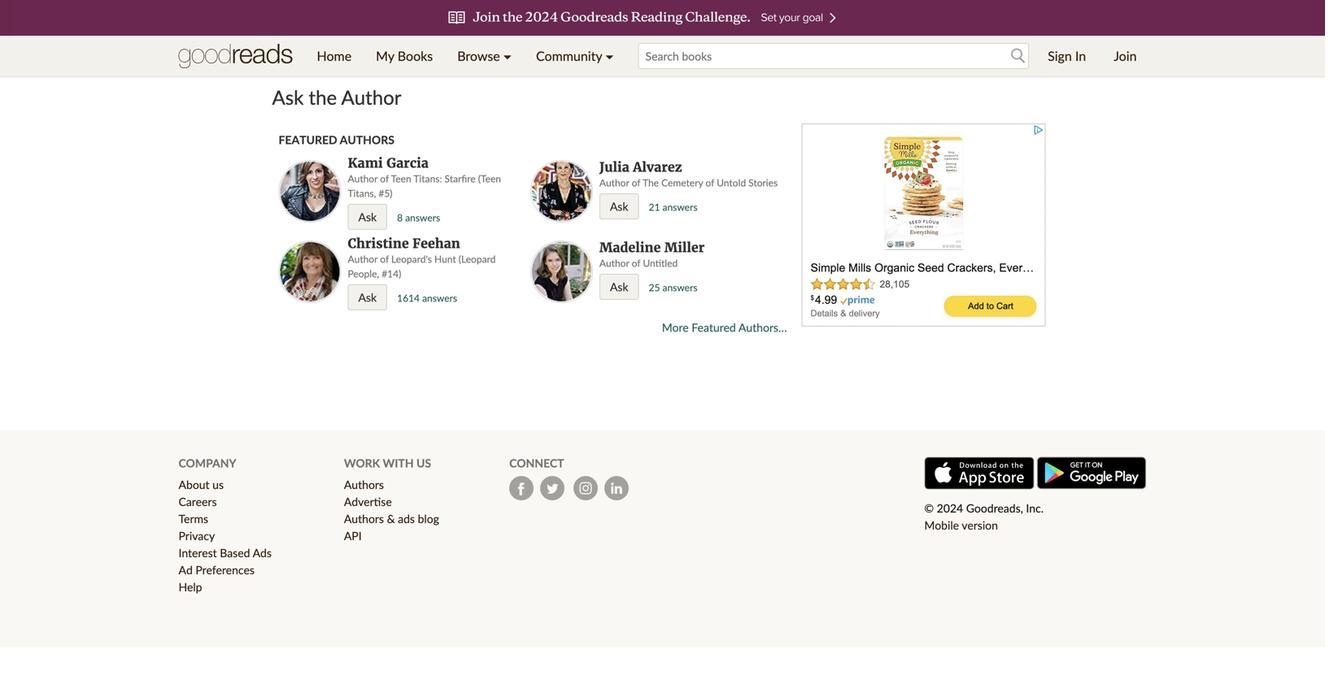 Task type: locate. For each thing, give the bounding box(es) containing it.
1614 answers link
[[397, 293, 457, 304]]

1 vertical spatial featured
[[692, 321, 736, 335]]

author for kami garcia author of teen titans: starfire (teen titans, #5)
[[348, 173, 378, 185]]

ask left 25
[[610, 280, 628, 294]]

work with us authors advertise authors & ads blog api
[[344, 457, 439, 543]]

▾ right community
[[605, 48, 614, 64]]

of up #14)
[[380, 253, 389, 265]]

ask link for julia
[[599, 193, 639, 220]]

us inside company about us careers terms privacy interest based ads ad preferences help
[[212, 478, 224, 492]]

Search for books to add to your shelves search field
[[638, 43, 1029, 69]]

untold
[[717, 177, 746, 189]]

1614
[[397, 293, 420, 304]]

21 answers
[[649, 201, 698, 213]]

leopard's
[[391, 253, 432, 265]]

my books link
[[364, 36, 445, 76]]

of for kami garcia
[[380, 173, 389, 185]]

&
[[387, 513, 395, 526]]

my
[[376, 48, 394, 64]]

© 2024 goodreads, inc. mobile version
[[924, 502, 1044, 533]]

version
[[962, 519, 998, 533]]

us right with
[[416, 457, 431, 471]]

author inside kami garcia author of teen titans: starfire (teen titans, #5)
[[348, 173, 378, 185]]

ask link
[[599, 193, 639, 220], [348, 204, 387, 230], [599, 274, 639, 300], [348, 285, 387, 311]]

ask link left 21
[[599, 193, 639, 220]]

8 answers
[[397, 212, 440, 224]]

#14)
[[382, 268, 401, 280]]

us inside work with us authors advertise authors & ads blog api
[[416, 457, 431, 471]]

of up #5)
[[380, 173, 389, 185]]

julia
[[599, 159, 629, 176]]

julia alvarez link
[[599, 159, 682, 176]]

cemetery
[[661, 177, 703, 189]]

featured right more on the top
[[692, 321, 736, 335]]

authors link
[[344, 478, 384, 492]]

author down julia
[[599, 177, 629, 189]]

of left the
[[632, 177, 640, 189]]

1 horizontal spatial featured
[[692, 321, 736, 335]]

▾
[[503, 48, 512, 64], [605, 48, 614, 64]]

answers right 25
[[663, 282, 698, 294]]

author up 'titans,' at top
[[348, 173, 378, 185]]

terms link
[[179, 513, 208, 526]]

ask link down people, in the left of the page
[[348, 285, 387, 311]]

answers right 1614
[[422, 293, 457, 304]]

21
[[649, 201, 660, 213]]

community ▾ button
[[524, 36, 626, 76]]

0 horizontal spatial us
[[212, 478, 224, 492]]

help link
[[179, 581, 202, 595]]

careers
[[179, 495, 217, 509]]

▾ inside popup button
[[503, 48, 512, 64]]

answers
[[663, 201, 698, 213], [405, 212, 440, 224], [663, 282, 698, 294], [422, 293, 457, 304]]

garcia
[[387, 155, 429, 172]]

answers right 8
[[405, 212, 440, 224]]

terms
[[179, 513, 208, 526]]

25 answers link
[[649, 282, 698, 294]]

goodreads,
[[966, 502, 1023, 516]]

interest based ads link
[[179, 547, 272, 561]]

2 ▾ from the left
[[605, 48, 614, 64]]

featured down the
[[279, 133, 337, 147]]

us right about
[[212, 478, 224, 492]]

21 answers link
[[649, 201, 698, 213]]

madeline miller image
[[530, 241, 593, 303]]

▾ inside dropdown button
[[605, 48, 614, 64]]

25
[[649, 282, 660, 294]]

Search books text field
[[638, 43, 1029, 69]]

ask left 21
[[610, 200, 628, 213]]

goodreads on twitter image
[[540, 477, 565, 501]]

ask down 'titans,' at top
[[358, 210, 377, 224]]

0 horizontal spatial featured
[[279, 133, 337, 147]]

company about us careers terms privacy interest based ads ad preferences help
[[179, 457, 272, 595]]

ask link left 25
[[599, 274, 639, 300]]

of for madeline miller
[[632, 257, 640, 269]]

ask left the
[[272, 86, 304, 109]]

api
[[344, 530, 362, 543]]

of down madeline
[[632, 257, 640, 269]]

0 vertical spatial us
[[416, 457, 431, 471]]

ask link for madeline
[[599, 274, 639, 300]]

of inside kami garcia author of teen titans: starfire (teen titans, #5)
[[380, 173, 389, 185]]

1 vertical spatial us
[[212, 478, 224, 492]]

author up people, in the left of the page
[[348, 253, 378, 265]]

julia alvarez author of the cemetery of untold stories
[[599, 159, 778, 189]]

answers for alvarez
[[663, 201, 698, 213]]

ask down people, in the left of the page
[[358, 291, 377, 305]]

advertise link
[[344, 495, 392, 509]]

featured
[[279, 133, 337, 147], [692, 321, 736, 335]]

us for about
[[212, 478, 224, 492]]

answers down cemetery
[[663, 201, 698, 213]]

menu
[[305, 36, 626, 76]]

ask
[[272, 86, 304, 109], [610, 200, 628, 213], [358, 210, 377, 224], [610, 280, 628, 294], [358, 291, 377, 305]]

ask for ask link for kami
[[358, 210, 377, 224]]

home
[[317, 48, 352, 64]]

ad
[[179, 564, 193, 578]]

ask link down 'titans,' at top
[[348, 204, 387, 230]]

join
[[1114, 48, 1137, 64]]

author down my
[[341, 86, 401, 109]]

authors & ads blog link
[[344, 513, 439, 526]]

the
[[309, 86, 337, 109]]

download app for android image
[[1037, 457, 1147, 490]]

advertise
[[344, 495, 392, 509]]

ask for ask the author
[[272, 86, 304, 109]]

madeline miller link
[[599, 240, 705, 256]]

#5)
[[379, 188, 392, 199]]

answers for feehan
[[422, 293, 457, 304]]

about
[[179, 478, 210, 492]]

author inside christine feehan author of leopard's hunt (leopard people, #14)
[[348, 253, 378, 265]]

browse ▾ button
[[445, 36, 524, 76]]

stories
[[748, 177, 778, 189]]

authors
[[340, 133, 394, 147], [344, 478, 384, 492], [344, 513, 384, 526]]

authors up kami
[[340, 133, 394, 147]]

authors down advertise link
[[344, 513, 384, 526]]

author down madeline
[[599, 257, 629, 269]]

1 vertical spatial authors
[[344, 478, 384, 492]]

▾ right the browse
[[503, 48, 512, 64]]

of left untold
[[706, 177, 714, 189]]

1 ▾ from the left
[[503, 48, 512, 64]]

untitled
[[643, 257, 678, 269]]

author inside madeline miller author of untitled
[[599, 257, 629, 269]]

2 vertical spatial authors
[[344, 513, 384, 526]]

madeline
[[599, 240, 661, 256]]

of for julia alvarez
[[632, 177, 640, 189]]

author inside julia alvarez author of the cemetery of untold stories
[[599, 177, 629, 189]]

goodreads on facebook image
[[509, 477, 534, 501]]

0 horizontal spatial ▾
[[503, 48, 512, 64]]

of
[[380, 173, 389, 185], [632, 177, 640, 189], [706, 177, 714, 189], [380, 253, 389, 265], [632, 257, 640, 269]]

based
[[220, 547, 250, 561]]

books
[[398, 48, 433, 64]]

christine feehan link
[[348, 236, 460, 252]]

of inside christine feehan author of leopard's hunt (leopard people, #14)
[[380, 253, 389, 265]]

1 horizontal spatial ▾
[[605, 48, 614, 64]]

▾ for browse ▾
[[503, 48, 512, 64]]

authors up advertise link
[[344, 478, 384, 492]]

of inside madeline miller author of untitled
[[632, 257, 640, 269]]

ad preferences link
[[179, 564, 255, 578]]

1 horizontal spatial us
[[416, 457, 431, 471]]



Task type: vqa. For each thing, say whether or not it's contained in the screenshot.
Julia
yes



Task type: describe. For each thing, give the bounding box(es) containing it.
more
[[662, 321, 689, 335]]

8 answers link
[[397, 212, 440, 224]]

1614 answers
[[397, 293, 457, 304]]

inc.
[[1026, 502, 1044, 516]]

download app for ios image
[[924, 458, 1034, 490]]

join link
[[1102, 36, 1149, 76]]

0 vertical spatial featured
[[279, 133, 337, 147]]

kami garcia link
[[348, 155, 429, 172]]

ask for ask link corresponding to madeline
[[610, 280, 628, 294]]

kami garcia image
[[279, 160, 341, 223]]

more featured authors… link
[[662, 321, 787, 335]]

about us link
[[179, 478, 224, 492]]

titans,
[[348, 188, 376, 199]]

with
[[383, 457, 414, 471]]

sign
[[1048, 48, 1072, 64]]

people,
[[348, 268, 379, 280]]

▾ for community ▾
[[605, 48, 614, 64]]

2024
[[937, 502, 963, 516]]

preferences
[[196, 564, 255, 578]]

join goodreads' 2024 reading challenge image
[[12, 0, 1313, 36]]

alvarez
[[633, 159, 682, 176]]

(leopard
[[459, 253, 496, 265]]

advertisement region
[[802, 124, 1046, 327]]

api link
[[344, 530, 362, 543]]

us for with
[[416, 457, 431, 471]]

privacy
[[179, 530, 215, 543]]

in
[[1075, 48, 1086, 64]]

browse
[[457, 48, 500, 64]]

©
[[924, 502, 934, 516]]

titans:
[[414, 173, 442, 185]]

privacy link
[[179, 530, 215, 543]]

teen
[[391, 173, 411, 185]]

author for madeline miller author of untitled
[[599, 257, 629, 269]]

ads
[[398, 513, 415, 526]]

company
[[179, 457, 236, 471]]

mobile
[[924, 519, 959, 533]]

answers for garcia
[[405, 212, 440, 224]]

25 answers
[[649, 282, 698, 294]]

interest
[[179, 547, 217, 561]]

ask link for kami
[[348, 204, 387, 230]]

christine
[[348, 236, 409, 252]]

answers for miller
[[663, 282, 698, 294]]

blog
[[418, 513, 439, 526]]

(teen
[[478, 173, 501, 185]]

ask the author
[[272, 86, 401, 109]]

my books
[[376, 48, 433, 64]]

julia alvarez image
[[530, 160, 593, 223]]

mobile version link
[[924, 519, 998, 533]]

work
[[344, 457, 380, 471]]

0 vertical spatial authors
[[340, 133, 394, 147]]

ask for ask link corresponding to julia
[[610, 200, 628, 213]]

feehan
[[413, 236, 460, 252]]

christine feehan image
[[279, 241, 341, 303]]

author for christine feehan author of leopard's hunt (leopard people, #14)
[[348, 253, 378, 265]]

sign in
[[1048, 48, 1086, 64]]

author for julia alvarez author of the cemetery of untold stories
[[599, 177, 629, 189]]

kami
[[348, 155, 383, 172]]

featured inside more featured authors… link
[[692, 321, 736, 335]]

help
[[179, 581, 202, 595]]

careers link
[[179, 495, 217, 509]]

ask for ask link related to christine
[[358, 291, 377, 305]]

miller
[[664, 240, 705, 256]]

community ▾
[[536, 48, 614, 64]]

starfire
[[445, 173, 476, 185]]

ask link for christine
[[348, 285, 387, 311]]

menu containing home
[[305, 36, 626, 76]]

of for christine feehan
[[380, 253, 389, 265]]

home link
[[305, 36, 364, 76]]

madeline miller author of untitled
[[599, 240, 705, 269]]

ads
[[253, 547, 272, 561]]

goodreads on instagram image
[[574, 477, 598, 501]]

hunt
[[434, 253, 456, 265]]

sign in link
[[1036, 36, 1098, 76]]

the
[[643, 177, 659, 189]]

christine feehan author of leopard's hunt (leopard people, #14)
[[348, 236, 496, 280]]

goodreads on linkedin image
[[605, 477, 629, 501]]

kami garcia author of teen titans: starfire (teen titans, #5)
[[348, 155, 501, 199]]

8
[[397, 212, 403, 224]]

author for ask the author
[[341, 86, 401, 109]]

featured authors
[[279, 133, 394, 147]]

community
[[536, 48, 602, 64]]



